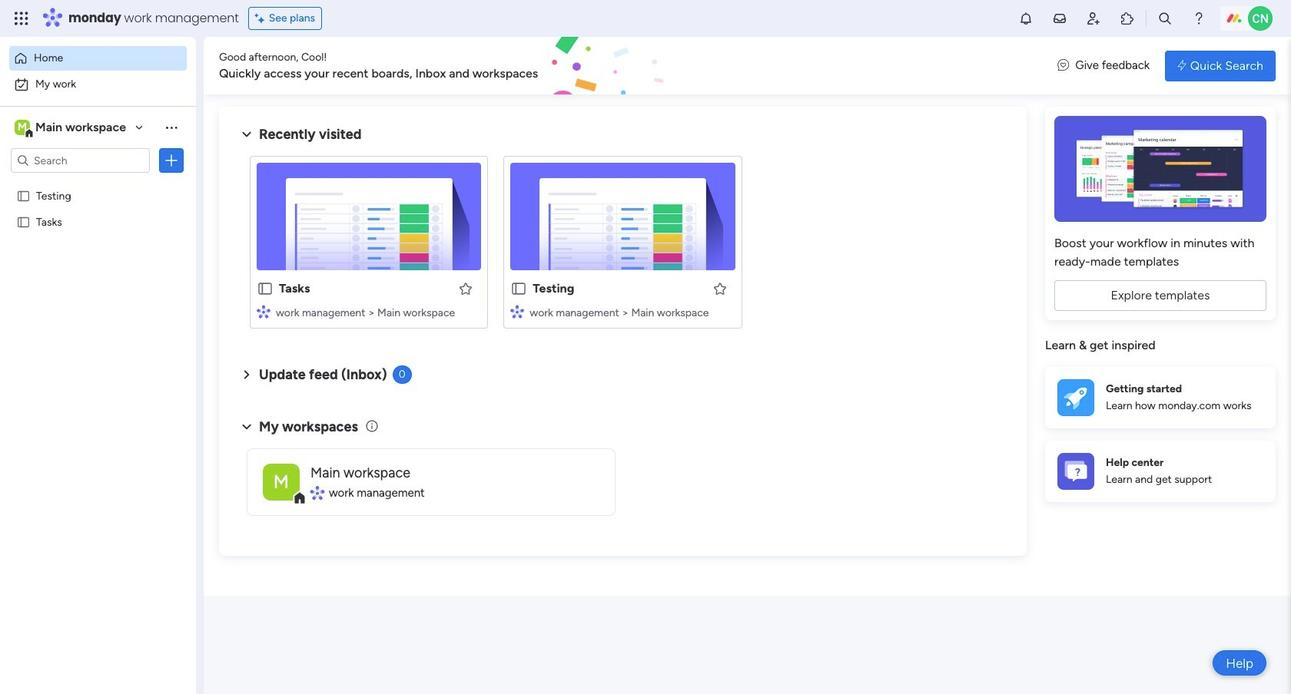 Task type: vqa. For each thing, say whether or not it's contained in the screenshot.
Workspace options icon
yes



Task type: describe. For each thing, give the bounding box(es) containing it.
add to favorites image
[[712, 281, 728, 296]]

select product image
[[14, 11, 29, 26]]

0 vertical spatial option
[[9, 46, 187, 71]]

workspace image
[[263, 464, 300, 501]]

1 vertical spatial option
[[9, 72, 187, 97]]

getting started element
[[1045, 367, 1276, 429]]

v2 user feedback image
[[1058, 57, 1069, 74]]

update feed image
[[1052, 11, 1068, 26]]

close my workspaces image
[[238, 418, 256, 436]]

cool name image
[[1248, 6, 1273, 31]]

workspace options image
[[164, 120, 179, 135]]

workspace image
[[15, 119, 30, 136]]

options image
[[164, 153, 179, 168]]

workspace selection element
[[15, 118, 128, 138]]

help image
[[1191, 11, 1207, 26]]

open update feed (inbox) image
[[238, 366, 256, 384]]

templates image image
[[1059, 116, 1262, 222]]



Task type: locate. For each thing, give the bounding box(es) containing it.
v2 bolt switch image
[[1178, 57, 1187, 74]]

public board image
[[16, 188, 31, 203], [257, 281, 274, 297]]

1 vertical spatial public board image
[[511, 281, 528, 297]]

1 vertical spatial public board image
[[257, 281, 274, 297]]

invite members image
[[1086, 11, 1101, 26]]

add to favorites image
[[458, 281, 474, 296]]

1 horizontal spatial public board image
[[511, 281, 528, 297]]

notifications image
[[1018, 11, 1034, 26]]

public board image
[[16, 214, 31, 229], [511, 281, 528, 297]]

0 vertical spatial public board image
[[16, 188, 31, 203]]

option
[[9, 46, 187, 71], [9, 72, 187, 97], [0, 182, 196, 185]]

0 vertical spatial public board image
[[16, 214, 31, 229]]

search everything image
[[1158, 11, 1173, 26]]

2 vertical spatial option
[[0, 182, 196, 185]]

0 horizontal spatial public board image
[[16, 214, 31, 229]]

monday marketplace image
[[1120, 11, 1135, 26]]

see plans image
[[255, 10, 269, 27]]

list box
[[0, 179, 196, 442]]

0 horizontal spatial public board image
[[16, 188, 31, 203]]

1 horizontal spatial public board image
[[257, 281, 274, 297]]

help center element
[[1045, 441, 1276, 502]]

quick search results list box
[[238, 144, 1008, 347]]

Search in workspace field
[[32, 152, 128, 169]]

0 element
[[392, 366, 412, 384]]

close recently visited image
[[238, 125, 256, 144]]



